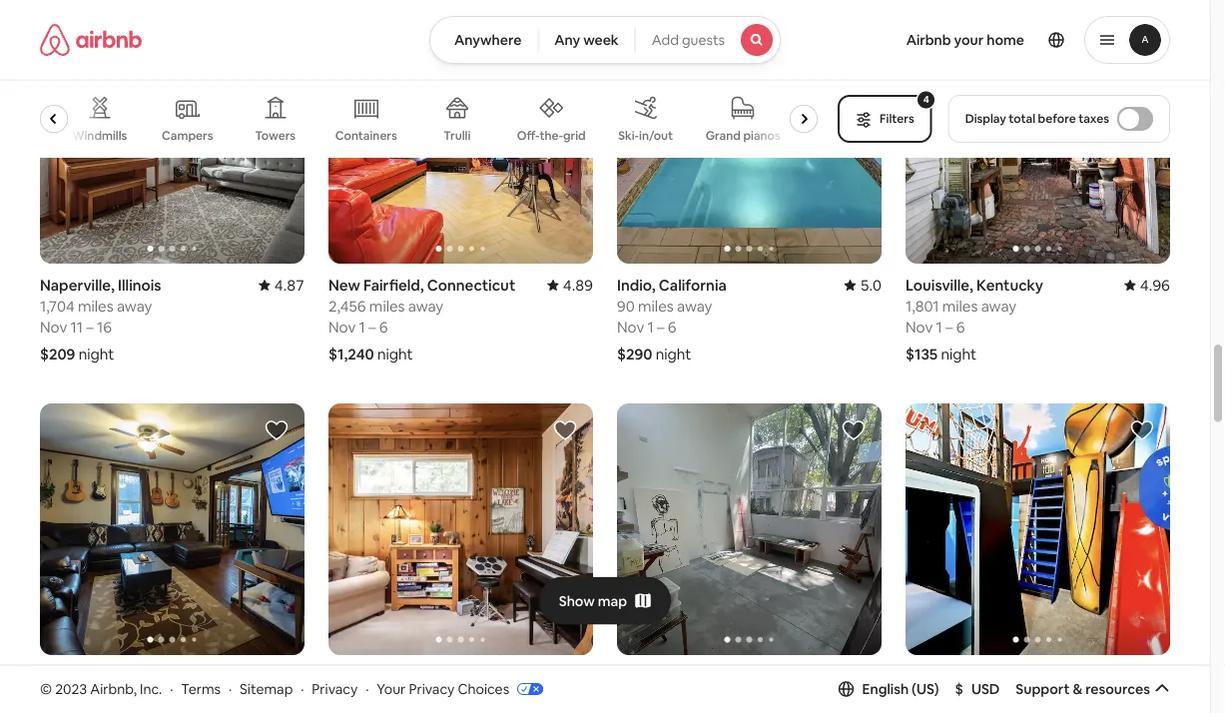 Task type: locate. For each thing, give the bounding box(es) containing it.
$
[[956, 680, 964, 698]]

support & resources
[[1016, 680, 1151, 698]]

–
[[86, 317, 94, 337], [369, 317, 376, 337], [657, 317, 665, 337], [946, 317, 954, 337]]

away
[[117, 296, 152, 316], [408, 296, 444, 316], [677, 296, 713, 316], [982, 296, 1017, 316], [117, 688, 152, 707], [394, 688, 430, 707], [980, 688, 1015, 707]]

privacy right your
[[409, 680, 455, 698]]

terms · sitemap · privacy
[[181, 680, 358, 698]]

105
[[329, 688, 352, 707]]

privacy link
[[312, 680, 358, 698]]

nov down 1,704
[[40, 317, 67, 337]]

davenport, florida 2,131 miles away
[[906, 667, 1037, 707]]

0 horizontal spatial california
[[451, 667, 519, 686]]

add to wishlist: davenport, florida image
[[1131, 419, 1155, 443]]

1 inside indio, california 90 miles away nov 1 – 6 $290 night
[[648, 317, 654, 337]]

indian
[[40, 667, 83, 686]]

1 down 1,801
[[937, 317, 943, 337]]

grand
[[706, 128, 742, 143]]

display total before taxes
[[966, 111, 1110, 126]]

2 nov from the left
[[329, 317, 356, 337]]

©
[[40, 680, 52, 698]]

3 nov from the left
[[617, 317, 645, 337]]

california
[[659, 275, 727, 295], [451, 667, 519, 686]]

0 horizontal spatial 4.96
[[274, 667, 305, 686]]

group for indio, california
[[617, 12, 882, 264]]

2 night from the left
[[378, 344, 413, 364]]

resources
[[1086, 680, 1151, 698]]

display
[[966, 111, 1007, 126]]

airbnb your home link
[[895, 19, 1037, 61]]

nov
[[40, 317, 67, 337], [329, 317, 356, 337], [617, 317, 645, 337], [906, 317, 933, 337]]

california inside indio, california 90 miles away nov 1 – 6 $290 night
[[659, 275, 727, 295]]

6 for 90 miles away
[[668, 317, 677, 337]]

·
[[170, 680, 173, 698], [229, 680, 232, 698], [301, 680, 304, 698], [366, 680, 369, 698]]

1 up $290
[[648, 317, 654, 337]]

california right the 'arrowhead,'
[[451, 667, 519, 686]]

miles down fairfield,
[[369, 296, 405, 316]]

english
[[863, 680, 909, 698]]

· left privacy link
[[301, 680, 304, 698]]

1 vertical spatial 4.96
[[274, 667, 305, 686]]

1 inside louisville, kentucky 1,801 miles away nov 1 – 6 $135 night
[[937, 317, 943, 337]]

1 horizontal spatial 6
[[668, 317, 677, 337]]

away down the 'arrowhead,'
[[394, 688, 430, 707]]

miles right 105
[[355, 688, 391, 707]]

2 1 from the left
[[648, 317, 654, 337]]

nov inside louisville, kentucky 1,801 miles away nov 1 – 6 $135 night
[[906, 317, 933, 337]]

group for indian head, pennsylvania
[[40, 404, 305, 655]]

privacy
[[312, 680, 358, 698], [409, 680, 455, 698]]

naperville,
[[40, 275, 115, 295]]

· right 'terms' link
[[229, 680, 232, 698]]

night down 16
[[79, 344, 114, 364]]

away down florida
[[980, 688, 1015, 707]]

4.96 out of 5 average rating image
[[1125, 275, 1171, 295], [258, 667, 305, 686]]

nov inside the naperville, illinois 1,704 miles away nov 11 – 16 $209 night
[[40, 317, 67, 337]]

1 vertical spatial 4.96 out of 5 average rating image
[[258, 667, 305, 686]]

group for davenport, florida
[[906, 404, 1171, 655]]

6 inside louisville, kentucky 1,801 miles away nov 1 – 6 $135 night
[[957, 317, 966, 337]]

night right $1,240
[[378, 344, 413, 364]]

2 – from the left
[[369, 317, 376, 337]]

night inside new fairfield, connecticut 2,456 miles away nov 1 – 6 $1,240 night
[[378, 344, 413, 364]]

towers
[[256, 128, 296, 143]]

1 – from the left
[[86, 317, 94, 337]]

1 horizontal spatial privacy
[[409, 680, 455, 698]]

add to wishlist: louisville, kentucky image
[[1131, 27, 1155, 51]]

nov down 90
[[617, 317, 645, 337]]

away inside davenport, florida 2,131 miles away
[[980, 688, 1015, 707]]

nov inside indio, california 90 miles away nov 1 – 6 $290 night
[[617, 317, 645, 337]]

miles down davenport,
[[941, 688, 977, 707]]

(us)
[[912, 680, 940, 698]]

away inside new fairfield, connecticut 2,456 miles away nov 1 – 6 $1,240 night
[[408, 296, 444, 316]]

4.96
[[1141, 275, 1171, 295], [274, 667, 305, 686]]

$ usd
[[956, 680, 1000, 698]]

group for naperville, illinois
[[40, 12, 305, 264]]

show map button
[[539, 577, 671, 625]]

1 horizontal spatial 1
[[648, 317, 654, 337]]

home
[[987, 31, 1025, 49]]

– inside indio, california 90 miles away nov 1 – 6 $290 night
[[657, 317, 665, 337]]

1
[[359, 317, 365, 337], [648, 317, 654, 337], [937, 317, 943, 337]]

new
[[329, 275, 360, 295]]

california right indio,
[[659, 275, 727, 295]]

– for 90
[[657, 317, 665, 337]]

2 6 from the left
[[668, 317, 677, 337]]

the-
[[540, 128, 564, 143]]

illinois
[[118, 275, 161, 295]]

4.89
[[563, 275, 593, 295]]

nov down the 2,456
[[329, 317, 356, 337]]

off-
[[518, 128, 540, 143]]

group
[[40, 12, 305, 264], [329, 12, 593, 264], [617, 12, 882, 264], [906, 12, 1171, 264], [0, 80, 826, 158], [40, 404, 305, 655], [329, 404, 593, 655], [617, 404, 882, 655], [906, 404, 1171, 655]]

indio, california 90 miles away nov 1 – 6 $290 night
[[617, 275, 727, 364]]

group for lake arrowhead, california
[[329, 404, 593, 655]]

3 1 from the left
[[937, 317, 943, 337]]

florida
[[989, 667, 1037, 686]]

1 1 from the left
[[359, 317, 365, 337]]

terms link
[[181, 680, 221, 698]]

away inside indio, california 90 miles away nov 1 – 6 $290 night
[[677, 296, 713, 316]]

miles inside davenport, florida 2,131 miles away
[[941, 688, 977, 707]]

any week
[[555, 31, 619, 49]]

before
[[1038, 111, 1076, 126]]

group for louisville, kentucky
[[906, 12, 1171, 264]]

in/out
[[640, 128, 674, 143]]

naperville, illinois 1,704 miles away nov 11 – 16 $209 night
[[40, 275, 161, 364]]

night right $290
[[656, 344, 692, 364]]

your
[[955, 31, 984, 49]]

fairfield,
[[364, 275, 424, 295]]

0 vertical spatial 4.96 out of 5 average rating image
[[1125, 275, 1171, 295]]

2 horizontal spatial 6
[[957, 317, 966, 337]]

0 vertical spatial california
[[659, 275, 727, 295]]

– inside louisville, kentucky 1,801 miles away nov 1 – 6 $135 night
[[946, 317, 954, 337]]

miles down indio,
[[638, 296, 674, 316]]

grand pianos
[[706, 128, 781, 143]]

night for $290
[[656, 344, 692, 364]]

support & resources button
[[1016, 680, 1171, 698]]

louisville, kentucky 1,801 miles away nov 1 – 6 $135 night
[[906, 275, 1044, 364]]

3 night from the left
[[656, 344, 692, 364]]

$135
[[906, 344, 938, 364]]

trulli
[[444, 128, 471, 143]]

miles inside indian head, pennsylvania 2,144 miles away
[[78, 688, 113, 707]]

– for 1,801
[[946, 317, 954, 337]]

0 vertical spatial 4.96
[[1141, 275, 1171, 295]]

1 6 from the left
[[379, 317, 388, 337]]

your privacy choices link
[[377, 680, 544, 699]]

3 · from the left
[[301, 680, 304, 698]]

nov for 1,704 miles away
[[40, 317, 67, 337]]

add to wishlist: mexico city, mexico image
[[842, 419, 866, 443]]

display total before taxes button
[[949, 95, 1171, 143]]

airbnb,
[[90, 680, 137, 698]]

arrowhead,
[[365, 667, 448, 686]]

90
[[617, 296, 635, 316]]

0 horizontal spatial privacy
[[312, 680, 358, 698]]

0 horizontal spatial 1
[[359, 317, 365, 337]]

add to wishlist: indian head, pennsylvania image
[[265, 419, 289, 443]]

louisville,
[[906, 275, 974, 295]]

1 down the 2,456
[[359, 317, 365, 337]]

· right inc.
[[170, 680, 173, 698]]

miles up 16
[[78, 296, 114, 316]]

night inside the naperville, illinois 1,704 miles away nov 11 – 16 $209 night
[[79, 344, 114, 364]]

night inside louisville, kentucky 1,801 miles away nov 1 – 6 $135 night
[[941, 344, 977, 364]]

1 horizontal spatial 4.96
[[1141, 275, 1171, 295]]

english (us)
[[863, 680, 940, 698]]

support
[[1016, 680, 1070, 698]]

1 · from the left
[[170, 680, 173, 698]]

3 – from the left
[[657, 317, 665, 337]]

anywhere
[[454, 31, 522, 49]]

nov inside new fairfield, connecticut 2,456 miles away nov 1 – 6 $1,240 night
[[329, 317, 356, 337]]

1 nov from the left
[[40, 317, 67, 337]]

miles
[[78, 296, 114, 316], [369, 296, 405, 316], [638, 296, 674, 316], [943, 296, 978, 316], [78, 688, 113, 707], [355, 688, 391, 707], [941, 688, 977, 707]]

night right "$135"
[[941, 344, 977, 364]]

away down head,
[[117, 688, 152, 707]]

3 6 from the left
[[957, 317, 966, 337]]

add to wishlist: new fairfield, connecticut image
[[553, 27, 577, 51]]

away down the "illinois"
[[117, 296, 152, 316]]

windmills
[[73, 128, 128, 143]]

taxes
[[1079, 111, 1110, 126]]

kentucky
[[977, 275, 1044, 295]]

6 inside indio, california 90 miles away nov 1 – 6 $290 night
[[668, 317, 677, 337]]

4 – from the left
[[946, 317, 954, 337]]

miles down head,
[[78, 688, 113, 707]]

4.87
[[274, 275, 305, 295]]

miles down louisville,
[[943, 296, 978, 316]]

night
[[79, 344, 114, 364], [378, 344, 413, 364], [656, 344, 692, 364], [941, 344, 977, 364]]

away down fairfield,
[[408, 296, 444, 316]]

– inside the naperville, illinois 1,704 miles away nov 11 – 16 $209 night
[[86, 317, 94, 337]]

2 horizontal spatial 1
[[937, 317, 943, 337]]

2,131
[[906, 688, 938, 707]]

away right 90
[[677, 296, 713, 316]]

0 horizontal spatial 6
[[379, 317, 388, 337]]

usd
[[972, 680, 1000, 698]]

privacy left your
[[312, 680, 358, 698]]

miles inside indio, california 90 miles away nov 1 – 6 $290 night
[[638, 296, 674, 316]]

1 night from the left
[[79, 344, 114, 364]]

1 horizontal spatial california
[[659, 275, 727, 295]]

guests
[[682, 31, 725, 49]]

4 · from the left
[[366, 680, 369, 698]]

campers
[[162, 128, 214, 143]]

· left your
[[366, 680, 369, 698]]

None search field
[[429, 16, 781, 64]]

4 nov from the left
[[906, 317, 933, 337]]

away down the kentucky
[[982, 296, 1017, 316]]

night inside indio, california 90 miles away nov 1 – 6 $290 night
[[656, 344, 692, 364]]

nov down 1,801
[[906, 317, 933, 337]]

4 night from the left
[[941, 344, 977, 364]]

anywhere button
[[429, 16, 539, 64]]

6
[[379, 317, 388, 337], [668, 317, 677, 337], [957, 317, 966, 337]]

1 vertical spatial california
[[451, 667, 519, 686]]

any week button
[[538, 16, 636, 64]]



Task type: describe. For each thing, give the bounding box(es) containing it.
pennsylvania
[[130, 667, 221, 686]]

© 2023 airbnb, inc. ·
[[40, 680, 173, 698]]

away inside indian head, pennsylvania 2,144 miles away
[[117, 688, 152, 707]]

total
[[1009, 111, 1036, 126]]

containers
[[336, 128, 398, 143]]

indian head, pennsylvania 2,144 miles away
[[40, 667, 221, 707]]

6 for 1,801 miles away
[[957, 317, 966, 337]]

2,456
[[329, 296, 366, 316]]

nov for 90 miles away
[[617, 317, 645, 337]]

6 inside new fairfield, connecticut 2,456 miles away nov 1 – 6 $1,240 night
[[379, 317, 388, 337]]

lake
[[329, 667, 362, 686]]

group containing off-the-grid
[[0, 80, 826, 158]]

show map
[[559, 592, 628, 610]]

miles inside louisville, kentucky 1,801 miles away nov 1 – 6 $135 night
[[943, 296, 978, 316]]

1 for 1,801
[[937, 317, 943, 337]]

night for $135
[[941, 344, 977, 364]]

california inside lake arrowhead, california 105 miles away
[[451, 667, 519, 686]]

1,704
[[40, 296, 75, 316]]

away inside louisville, kentucky 1,801 miles away nov 1 – 6 $135 night
[[982, 296, 1017, 316]]

4.89 out of 5 average rating image
[[547, 275, 593, 295]]

sitemap
[[240, 680, 293, 698]]

nov for 1,801 miles away
[[906, 317, 933, 337]]

english (us) button
[[839, 680, 940, 698]]

profile element
[[805, 0, 1171, 80]]

indio,
[[617, 275, 656, 295]]

none search field containing anywhere
[[429, 16, 781, 64]]

11
[[70, 317, 83, 337]]

5.0
[[861, 275, 882, 295]]

1,801
[[906, 296, 939, 316]]

davenport,
[[906, 667, 986, 686]]

add
[[652, 31, 679, 49]]

5.0 out of 5 average rating image
[[845, 275, 882, 295]]

add guests
[[652, 31, 725, 49]]

add to wishlist: lake arrowhead, california image
[[553, 419, 577, 443]]

grid
[[564, 128, 587, 143]]

1 horizontal spatial 4.96 out of 5 average rating image
[[1125, 275, 1171, 295]]

4.87 out of 5 average rating image
[[258, 275, 305, 295]]

&
[[1073, 680, 1083, 698]]

week
[[584, 31, 619, 49]]

$290
[[617, 344, 653, 364]]

filters
[[880, 111, 915, 126]]

terms
[[181, 680, 221, 698]]

miles inside new fairfield, connecticut 2,456 miles away nov 1 – 6 $1,240 night
[[369, 296, 405, 316]]

add guests button
[[635, 16, 781, 64]]

show
[[559, 592, 595, 610]]

2 privacy from the left
[[409, 680, 455, 698]]

pianos
[[744, 128, 781, 143]]

new fairfield, connecticut 2,456 miles away nov 1 – 6 $1,240 night
[[329, 275, 516, 364]]

lake arrowhead, california 105 miles away
[[329, 667, 519, 707]]

miles inside the naperville, illinois 1,704 miles away nov 11 – 16 $209 night
[[78, 296, 114, 316]]

2023
[[55, 680, 87, 698]]

2,144
[[40, 688, 75, 707]]

1 inside new fairfield, connecticut 2,456 miles away nov 1 – 6 $1,240 night
[[359, 317, 365, 337]]

away inside lake arrowhead, california 105 miles away
[[394, 688, 430, 707]]

16
[[97, 317, 112, 337]]

ski-
[[619, 128, 640, 143]]

1 for 90
[[648, 317, 654, 337]]

off-the-grid
[[518, 128, 587, 143]]

– for 1,704
[[86, 317, 94, 337]]

2 · from the left
[[229, 680, 232, 698]]

inc.
[[140, 680, 162, 698]]

away inside the naperville, illinois 1,704 miles away nov 11 – 16 $209 night
[[117, 296, 152, 316]]

sitemap link
[[240, 680, 293, 698]]

miles inside lake arrowhead, california 105 miles away
[[355, 688, 391, 707]]

– inside new fairfield, connecticut 2,456 miles away nov 1 – 6 $1,240 night
[[369, 317, 376, 337]]

head,
[[86, 667, 127, 686]]

map
[[598, 592, 628, 610]]

your
[[377, 680, 406, 698]]

any
[[555, 31, 581, 49]]

group for new fairfield, connecticut
[[329, 12, 593, 264]]

choices
[[458, 680, 510, 698]]

$209
[[40, 344, 75, 364]]

connecticut
[[427, 275, 516, 295]]

ski-in/out
[[619, 128, 674, 143]]

filters button
[[838, 95, 933, 143]]

airbnb your home
[[907, 31, 1025, 49]]

night for $209
[[79, 344, 114, 364]]

airbnb
[[907, 31, 952, 49]]

1 privacy from the left
[[312, 680, 358, 698]]

0 horizontal spatial 4.96 out of 5 average rating image
[[258, 667, 305, 686]]



Task type: vqa. For each thing, say whether or not it's contained in the screenshot.
Airbnb on the top of the page
yes



